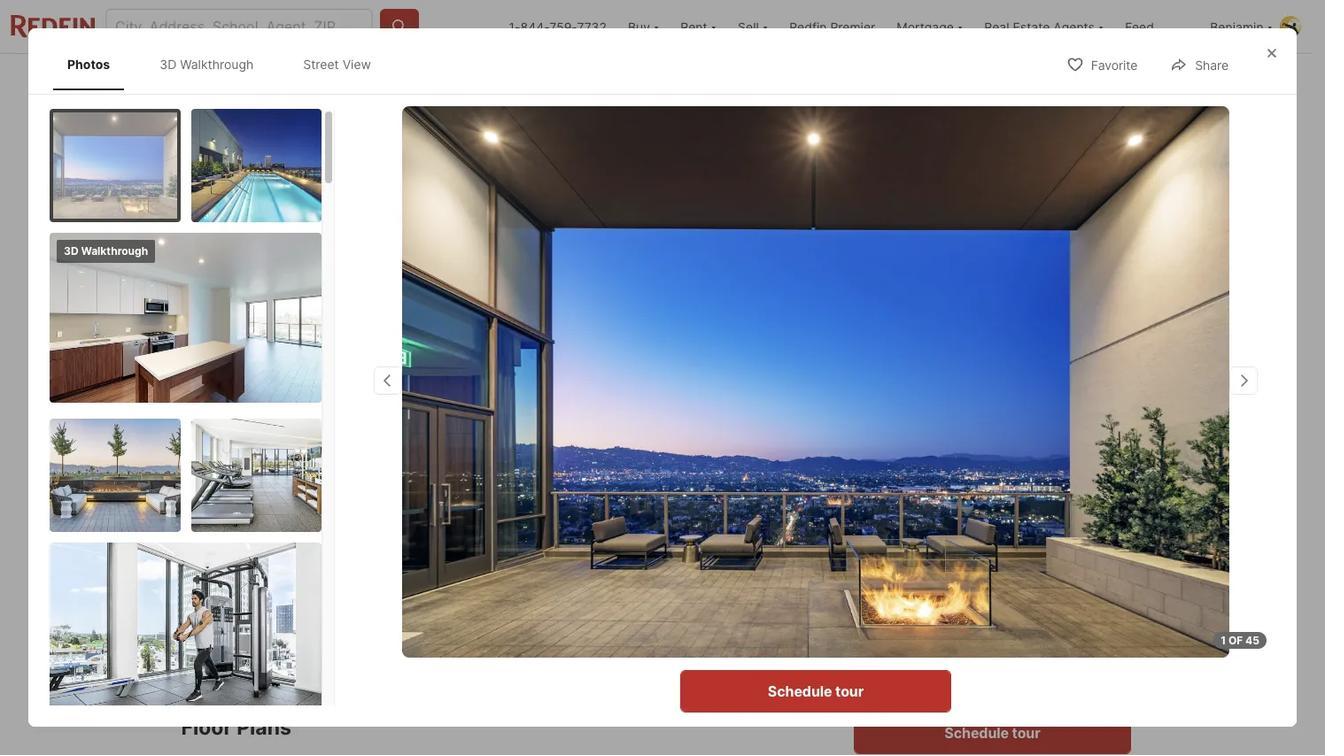 Task type: locate. For each thing, give the bounding box(es) containing it.
0 horizontal spatial view
[[343, 57, 371, 72]]

0 horizontal spatial street
[[303, 57, 339, 72]]

wednesday 1 nov
[[864, 617, 930, 678]]

walkthrough
[[180, 57, 254, 72], [81, 244, 148, 257], [255, 442, 332, 457]]

1 horizontal spatial view
[[434, 442, 464, 457]]

w/d in unit
[[403, 627, 460, 640]]

2 tab from the left
[[499, 58, 565, 100]]

share
[[1195, 58, 1229, 73], [1082, 70, 1116, 85]]

$3,411+ /mo price
[[181, 542, 305, 587]]

0 horizontal spatial street view
[[303, 57, 371, 72]]

street
[[303, 57, 339, 72], [394, 442, 431, 457]]

0 horizontal spatial 1-
[[426, 542, 445, 567]]

vision on wilshire 6245 wilshire blvd , los angeles , ca 90048
[[181, 508, 603, 526]]

in
[[428, 627, 437, 640]]

user photo image
[[1280, 16, 1301, 37]]

tab list down 844-
[[181, 54, 762, 100]]

1 horizontal spatial street
[[394, 442, 431, 457]]

wilshire up self guided tour
[[982, 505, 1053, 527]]

1 inside 'schedule tour' dialog
[[1221, 634, 1226, 648]]

1- inside "1-2.5 baths"
[[426, 542, 445, 567]]

on
[[956, 505, 978, 527], [228, 508, 246, 526]]

0 horizontal spatial ,
[[438, 508, 442, 526]]

1 of 45
[[1221, 634, 1260, 648]]

share button right favorite
[[1155, 46, 1244, 83]]

tour
[[1024, 559, 1045, 572], [836, 683, 864, 701], [1012, 724, 1040, 742]]

0 horizontal spatial on
[[228, 508, 246, 526]]

1 horizontal spatial on
[[956, 505, 978, 527]]

3
[[1071, 632, 1088, 663]]

1 horizontal spatial ,
[[527, 508, 531, 526]]

tab list containing photos
[[50, 39, 403, 90]]

view inside button
[[434, 442, 464, 457]]

1 vertical spatial street
[[394, 442, 431, 457]]

45
[[1246, 634, 1260, 648]]

844-
[[521, 19, 550, 34]]

search
[[236, 71, 279, 86]]

1 horizontal spatial schedule
[[944, 724, 1009, 742]]

0 vertical spatial street
[[303, 57, 339, 72]]

4 tab from the left
[[662, 58, 747, 100]]

1,353
[[569, 542, 624, 567]]

2 vertical spatial tour
[[1012, 724, 1040, 742]]

on up self
[[956, 505, 978, 527]]

tab list up 3d walkthrough
[[50, 39, 403, 90]]

image image
[[181, 104, 846, 481], [854, 104, 1131, 289], [191, 109, 322, 222], [53, 112, 177, 218], [50, 233, 322, 403], [854, 296, 1131, 481], [50, 419, 180, 532], [191, 419, 322, 532], [50, 543, 322, 713]]

view
[[343, 57, 371, 72], [434, 442, 464, 457]]

overview tab
[[298, 58, 395, 100]]

favorite
[[1091, 58, 1138, 73]]

1 horizontal spatial 1
[[1221, 634, 1226, 648]]

0 vertical spatial street view
[[303, 57, 371, 72]]

dishwasher
[[320, 627, 379, 640]]

0 vertical spatial schedule
[[768, 683, 832, 701]]

0 horizontal spatial share
[[1082, 70, 1116, 85]]

schedule tour button
[[680, 671, 951, 713], [854, 712, 1131, 754]]

0 horizontal spatial schedule
[[768, 683, 832, 701]]

1 left the "of"
[[1221, 634, 1226, 648]]

wilshire left the blvd
[[352, 508, 405, 526]]

pet
[[192, 627, 209, 640]]

tour inside button
[[836, 683, 864, 701]]

1 vertical spatial street view
[[394, 442, 464, 457]]

1-2.5 baths
[[426, 542, 477, 587]]

0 horizontal spatial wilshire
[[249, 508, 306, 526]]

44 photos
[[1040, 442, 1102, 457]]

walkthrough inside tab
[[180, 57, 254, 72]]

sq
[[519, 570, 537, 587]]

0 vertical spatial 3d walkthrough
[[160, 57, 254, 72]]

unit
[[440, 627, 460, 640]]

photos
[[1060, 442, 1102, 457]]

3d inside "button"
[[235, 442, 252, 457]]

1- left 759- at the top left of the page
[[509, 19, 521, 34]]

overview
[[318, 71, 376, 86]]

1 horizontal spatial share
[[1195, 58, 1229, 73]]

3d walkthrough inside tab
[[160, 57, 254, 72]]

wilshire up /mo at bottom
[[249, 508, 306, 526]]

friendly
[[212, 627, 252, 640]]

street right search
[[303, 57, 339, 72]]

1-844-759-7732
[[509, 19, 607, 34]]

wednesday
[[864, 617, 930, 630]]

share button down the feed
[[1043, 59, 1131, 95]]

0 horizontal spatial walkthrough
[[81, 244, 148, 257]]

1 horizontal spatial walkthrough
[[180, 57, 254, 72]]

of
[[1229, 634, 1243, 648]]

2 vertical spatial 3d walkthrough
[[235, 442, 332, 457]]

1 vertical spatial 1-
[[426, 542, 445, 567]]

1 vertical spatial schedule tour
[[944, 724, 1040, 742]]

share button
[[1155, 46, 1244, 83], [1043, 59, 1131, 95]]

0 vertical spatial view
[[343, 57, 371, 72]]

schedule tour
[[768, 683, 864, 701], [944, 724, 1040, 742]]

2 vertical spatial walkthrough
[[255, 442, 332, 457]]

wilshire
[[982, 505, 1053, 527], [249, 508, 306, 526], [352, 508, 405, 526]]

0 horizontal spatial 1
[[891, 632, 904, 663]]

1-
[[509, 19, 521, 34], [426, 542, 445, 567]]

floor
[[181, 715, 232, 740]]

1 vertical spatial tour
[[836, 683, 864, 701]]

759-
[[550, 19, 577, 34]]

blvd
[[409, 508, 438, 526]]

1 horizontal spatial 1-
[[509, 19, 521, 34]]

,
[[438, 508, 442, 526], [527, 508, 531, 526]]

tour vision on wilshire
[[854, 505, 1053, 527]]

1-844-759-7732 link
[[509, 19, 607, 34]]

vision
[[897, 505, 952, 527], [181, 508, 225, 526]]

, left ca
[[527, 508, 531, 526]]

1- for 844-
[[509, 19, 521, 34]]

1 inside wednesday 1 nov
[[891, 632, 904, 663]]

0 vertical spatial 1-
[[509, 19, 521, 34]]

1- up the baths
[[426, 542, 445, 567]]

0 vertical spatial walkthrough
[[180, 57, 254, 72]]

6245
[[313, 508, 348, 526]]

vision up the $3,411+ at left
[[181, 508, 225, 526]]

street view right search
[[303, 57, 371, 72]]

feed button
[[1115, 0, 1200, 53]]

tour
[[854, 505, 893, 527]]

3d
[[160, 57, 176, 72], [202, 123, 217, 136], [64, 244, 79, 257], [235, 442, 252, 457]]

0 horizontal spatial schedule tour
[[768, 683, 864, 701]]

street view up the blvd
[[394, 442, 464, 457]]

2 , from the left
[[527, 508, 531, 526]]

walkthrough inside "button"
[[255, 442, 332, 457]]

0 vertical spatial schedule tour
[[768, 683, 864, 701]]

patio/balcony
[[485, 627, 554, 640]]

1 down 'wednesday'
[[891, 632, 904, 663]]

street up the blvd
[[394, 442, 431, 457]]

1 horizontal spatial street view
[[394, 442, 464, 457]]

1 vertical spatial view
[[434, 442, 464, 457]]

2 horizontal spatial walkthrough
[[255, 442, 332, 457]]

more
[[579, 627, 605, 640]]

angeles
[[473, 508, 527, 526]]

3 tab from the left
[[565, 58, 662, 100]]

$3,411+
[[181, 542, 261, 567]]

1 tab from the left
[[395, 58, 499, 100]]

schedule
[[768, 683, 832, 701], [944, 724, 1009, 742]]

0 vertical spatial tour
[[1024, 559, 1045, 572]]

schedule tour inside dialog
[[768, 683, 864, 701]]

tab
[[395, 58, 499, 100], [499, 58, 565, 100], [565, 58, 662, 100], [662, 58, 747, 100]]

on up the $3,411+ at left
[[228, 508, 246, 526]]

2
[[981, 632, 997, 663]]

tab list
[[50, 39, 403, 90], [181, 54, 762, 100]]

ca
[[535, 508, 555, 526]]

schedule tour button inside dialog
[[680, 671, 951, 713]]

3d walkthrough
[[160, 57, 254, 72], [64, 244, 148, 257], [235, 442, 332, 457]]

1
[[891, 632, 904, 663], [1221, 634, 1226, 648]]

6245 wilshire blvd image
[[402, 106, 1230, 658]]

City, Address, School, Agent, ZIP search field
[[105, 9, 373, 44]]

photos
[[67, 57, 110, 72]]

street view
[[303, 57, 371, 72], [394, 442, 464, 457]]

thursday 2
[[960, 617, 1017, 663]]

3d walkthrough button
[[195, 432, 347, 467]]

, left los at the bottom of the page
[[438, 508, 442, 526]]

vision right "tour"
[[897, 505, 952, 527]]



Task type: describe. For each thing, give the bounding box(es) containing it.
los
[[445, 508, 469, 526]]

street view button
[[354, 432, 479, 467]]

7732
[[577, 19, 607, 34]]

self
[[962, 559, 983, 572]]

redfin
[[790, 19, 827, 34]]

schedule inside button
[[768, 683, 832, 701]]

1 horizontal spatial wilshire
[[352, 508, 405, 526]]

1 vertical spatial 3d walkthrough
[[64, 244, 148, 257]]

1 , from the left
[[438, 508, 442, 526]]

559-
[[519, 542, 569, 567]]

thursday
[[960, 617, 1017, 630]]

street view inside button
[[394, 442, 464, 457]]

ft
[[541, 570, 555, 587]]

premier
[[830, 19, 876, 34]]

view inside 'tab'
[[343, 57, 371, 72]]

guided
[[985, 559, 1021, 572]]

submit search image
[[391, 18, 408, 35]]

price
[[181, 570, 215, 587]]

/mo
[[266, 542, 305, 567]]

map entry image
[[737, 504, 825, 592]]

photos tab
[[53, 43, 124, 86]]

share inside 'schedule tour' dialog
[[1195, 58, 1229, 73]]

2 horizontal spatial wilshire
[[982, 505, 1053, 527]]

44 photos button
[[1000, 432, 1117, 467]]

search link
[[201, 68, 279, 89]]

3d walkthrough
[[202, 123, 305, 136]]

1 vertical spatial walkthrough
[[81, 244, 148, 257]]

1 horizontal spatial vision
[[897, 505, 952, 527]]

friday
[[1062, 617, 1098, 630]]

favorite button
[[1051, 46, 1153, 83]]

tab list containing search
[[181, 54, 762, 100]]

0 horizontal spatial vision
[[181, 508, 225, 526]]

redfin premier
[[790, 19, 876, 34]]

street inside street view button
[[394, 442, 431, 457]]

3d walkthrough link
[[181, 104, 846, 485]]

3d walkthrough inside "button"
[[235, 442, 332, 457]]

friday 3
[[1062, 617, 1098, 663]]

0 horizontal spatial share button
[[1043, 59, 1131, 95]]

559-1,353 sq ft
[[519, 542, 624, 587]]

tour inside option
[[1024, 559, 1045, 572]]

2.5
[[445, 542, 477, 567]]

tab list inside 'schedule tour' dialog
[[50, 39, 403, 90]]

self guided tour option
[[854, 544, 1131, 588]]

street view inside 'tab'
[[303, 57, 371, 72]]

walkthrough
[[220, 123, 305, 136]]

1 horizontal spatial schedule tour
[[944, 724, 1040, 742]]

street inside street view 'tab'
[[303, 57, 339, 72]]

self guided tour list box
[[854, 544, 1131, 588]]

3d walkthrough tab
[[145, 43, 268, 86]]

90048
[[559, 508, 603, 526]]

1- for 2.5
[[426, 542, 445, 567]]

baths
[[426, 570, 464, 587]]

w/d
[[403, 627, 425, 640]]

feed
[[1125, 19, 1154, 34]]

a/c
[[276, 627, 295, 640]]

floor plans
[[181, 715, 291, 740]]

plans
[[237, 715, 291, 740]]

3d inside tab
[[160, 57, 176, 72]]

pet friendly
[[192, 627, 252, 640]]

nov
[[886, 665, 909, 678]]

schedule tour dialog
[[28, 28, 1297, 727]]

1 vertical spatial schedule
[[944, 724, 1009, 742]]

redfin premier button
[[779, 0, 886, 53]]

1 horizontal spatial share button
[[1155, 46, 1244, 83]]

next image
[[1110, 636, 1138, 664]]

44
[[1040, 442, 1057, 457]]

street view tab
[[289, 43, 385, 86]]

self guided tour
[[962, 559, 1045, 572]]



Task type: vqa. For each thing, say whether or not it's contained in the screenshot.
Search Link
yes



